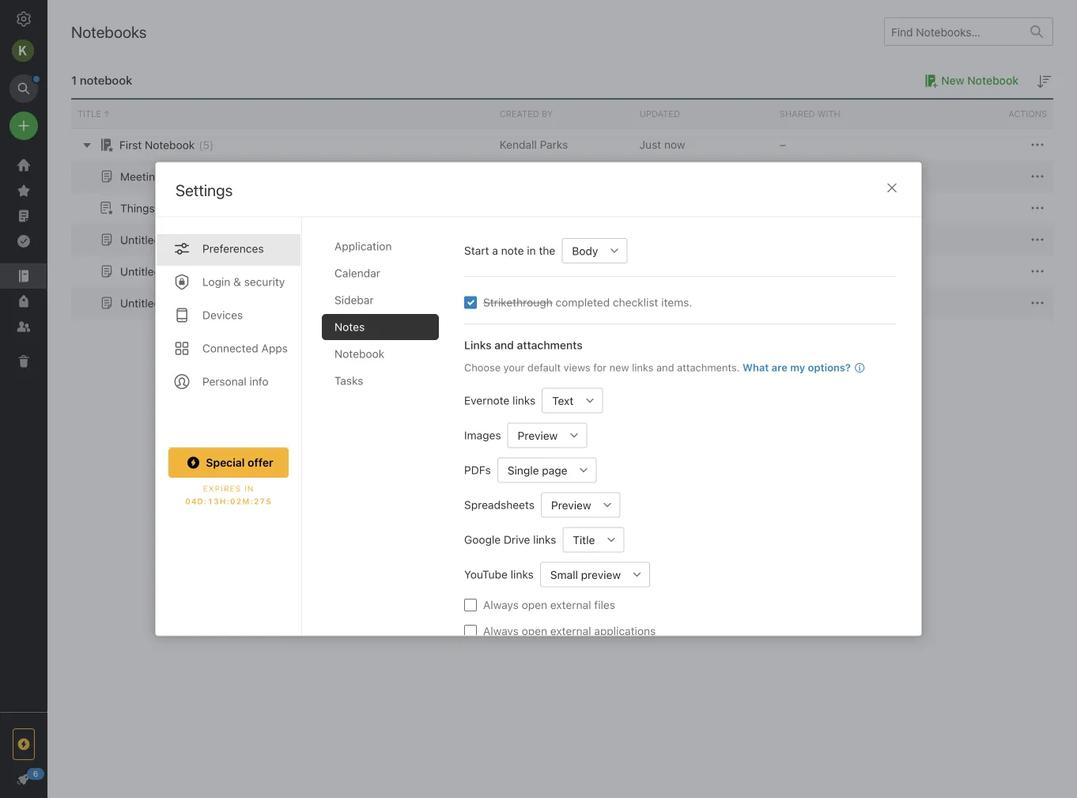 Task type: vqa. For each thing, say whether or not it's contained in the screenshot.


Task type: locate. For each thing, give the bounding box(es) containing it.
preview button up title button
[[541, 492, 595, 517]]

tasks
[[335, 374, 363, 387]]

0 vertical spatial 7
[[663, 265, 669, 278]]

choose
[[464, 361, 501, 373]]

kendall parks inside first notebook row
[[500, 138, 568, 151]]

1 vertical spatial preview
[[551, 498, 591, 511]]

links down your
[[513, 394, 536, 407]]

kendall right a on the left
[[500, 233, 537, 246]]

Find Notebooks… text field
[[885, 19, 1021, 44]]

Start a new note in the body or title. field
[[562, 238, 628, 263]]

strikethrough
[[483, 295, 553, 308]]

nov for 1st untitled button from the bottom of the row group containing kendall parks
[[640, 296, 660, 309]]

1 vertical spatial open
[[522, 624, 547, 637]]

nov 7
[[640, 265, 669, 278], [640, 296, 669, 309]]

checklist
[[613, 295, 658, 308]]

nov up checklist
[[640, 265, 660, 278]]

1 7 from the top
[[663, 265, 669, 278]]

created
[[500, 109, 539, 119]]

the
[[539, 244, 555, 257]]

1 vertical spatial untitled button
[[97, 262, 161, 281]]

pdfs
[[464, 463, 491, 476]]

04d:13h:02m:27s
[[185, 496, 272, 505]]

3 untitled from the top
[[120, 296, 161, 309]]

3 parks from the top
[[540, 265, 568, 278]]

nov 7 right completed
[[640, 296, 669, 309]]

1 horizontal spatial and
[[657, 361, 674, 373]]

always for always open external files
[[483, 598, 519, 611]]

notes up do
[[165, 170, 195, 183]]

4 parks from the top
[[540, 296, 568, 309]]

1 untitled button from the top
[[97, 230, 161, 249]]

2 untitled button from the top
[[97, 262, 161, 281]]

parks down the the on the top right of page
[[540, 265, 568, 278]]

kendall parks up links and attachments
[[500, 296, 568, 309]]

meeting notes button
[[97, 167, 195, 186]]

3 untitled button from the top
[[97, 293, 161, 312]]

arrow image
[[78, 135, 97, 154]]

always open external applications
[[483, 624, 656, 637]]

login
[[202, 275, 230, 288]]

1 open from the top
[[522, 598, 547, 611]]

0 horizontal spatial tab list
[[156, 217, 302, 636]]

1 untitled row from the top
[[71, 224, 1054, 255]]

open up the always open external applications
[[522, 598, 547, 611]]

youtube links
[[464, 568, 534, 581]]

updated
[[640, 109, 680, 119]]

notebook for new
[[968, 74, 1019, 87]]

notes inside tab
[[335, 320, 365, 333]]

1 vertical spatial preview button
[[541, 492, 595, 517]]

always
[[483, 598, 519, 611], [483, 624, 519, 637]]

0 vertical spatial untitled button
[[97, 230, 161, 249]]

parks down by on the top right of page
[[540, 138, 568, 151]]

notes inside button
[[165, 170, 195, 183]]

1 vertical spatial untitled
[[120, 265, 161, 278]]

title button
[[71, 100, 493, 128]]

with
[[818, 109, 841, 119]]

2 vertical spatial untitled
[[120, 296, 161, 309]]

1 external from the top
[[550, 598, 591, 611]]

1 kendall parks from the top
[[500, 138, 568, 151]]

tab list containing preferences
[[156, 217, 302, 636]]

strikethrough completed checklist items.
[[483, 295, 692, 308]]

2 open from the top
[[522, 624, 547, 637]]

1 horizontal spatial tab list
[[322, 233, 452, 636]]

kendall parks down created by
[[500, 138, 568, 151]]

preview up single page
[[518, 429, 558, 442]]

in
[[244, 484, 254, 493]]

expires
[[203, 484, 241, 493]]

parks for 1st untitled button from the bottom of the row group containing kendall parks
[[540, 296, 568, 309]]

settings
[[176, 181, 233, 199]]

untitled row
[[71, 224, 1054, 255], [71, 255, 1054, 287], [71, 287, 1054, 319]]

kendall parks down in
[[500, 265, 568, 278]]

1 horizontal spatial notebook
[[335, 347, 385, 360]]

options?
[[808, 361, 851, 373]]

nov for second untitled button from the top of the row group containing kendall parks
[[640, 265, 660, 278]]

1 vertical spatial notes
[[335, 320, 365, 333]]

items.
[[661, 295, 692, 308]]

drive
[[504, 533, 530, 546]]

are
[[772, 361, 788, 373]]

calendar tab
[[322, 260, 439, 286]]

kendall down created
[[500, 138, 537, 151]]

page
[[542, 463, 568, 476]]

preview
[[581, 568, 621, 581]]

nov left items.
[[640, 296, 660, 309]]

tab list for start a note in the
[[322, 233, 452, 636]]

parks inside first notebook row
[[540, 138, 568, 151]]

just now
[[640, 138, 685, 151]]

1 parks from the top
[[540, 138, 568, 151]]

0 horizontal spatial and
[[495, 338, 514, 351]]

notebook inside row
[[145, 138, 195, 151]]

and up your
[[495, 338, 514, 351]]

7 up items.
[[663, 265, 669, 278]]

2 always from the top
[[483, 624, 519, 637]]

1 vertical spatial nov
[[640, 296, 660, 309]]

preview inside choose default view option for spreadsheets field
[[551, 498, 591, 511]]

nov 7 up checklist
[[640, 265, 669, 278]]

0 vertical spatial preview
[[518, 429, 558, 442]]

kendall up links and attachments
[[500, 296, 537, 309]]

new notebook
[[941, 74, 1019, 87]]

special offer
[[206, 456, 273, 469]]

home image
[[14, 156, 33, 175]]

links
[[632, 361, 654, 373], [513, 394, 536, 407], [533, 533, 556, 546], [511, 568, 534, 581]]

2 kendall parks from the top
[[500, 233, 568, 246]]

special offer button
[[168, 447, 289, 477]]

)
[[210, 138, 214, 151]]

2 nov from the top
[[640, 296, 660, 309]]

1 vertical spatial and
[[657, 361, 674, 373]]

1 untitled from the top
[[120, 233, 161, 246]]

2 untitled row from the top
[[71, 255, 1054, 287]]

3 untitled row from the top
[[71, 287, 1054, 319]]

external up the always open external applications
[[550, 598, 591, 611]]

Select639 checkbox
[[464, 296, 477, 308]]

close image
[[883, 178, 902, 197]]

Choose default view option for YouTube links field
[[540, 562, 650, 587]]

always right the always open external applications option
[[483, 624, 519, 637]]

1 vertical spatial 7
[[663, 296, 669, 309]]

(
[[199, 138, 203, 151]]

0 horizontal spatial notebook
[[145, 138, 195, 151]]

preview up title button
[[551, 498, 591, 511]]

notebook left (
[[145, 138, 195, 151]]

only
[[780, 265, 803, 278]]

0 vertical spatial external
[[550, 598, 591, 611]]

notebook tab
[[322, 341, 439, 367]]

choose your default views for new links and attachments.
[[464, 361, 740, 373]]

preview for spreadsheets
[[551, 498, 591, 511]]

notebook
[[968, 74, 1019, 87], [145, 138, 195, 151], [335, 347, 385, 360]]

2 horizontal spatial notebook
[[968, 74, 1019, 87]]

tab list
[[156, 217, 302, 636], [322, 233, 452, 636]]

created by
[[500, 109, 553, 119]]

notes tab
[[322, 314, 439, 340]]

notebook inside button
[[968, 74, 1019, 87]]

0 vertical spatial always
[[483, 598, 519, 611]]

links
[[464, 338, 492, 351]]

links right new
[[632, 361, 654, 373]]

notes down sidebar on the top left of the page
[[335, 320, 365, 333]]

0 vertical spatial notebook
[[968, 74, 1019, 87]]

small preview
[[550, 568, 621, 581]]

meeting
[[120, 170, 162, 183]]

1 horizontal spatial notes
[[335, 320, 365, 333]]

new
[[610, 361, 629, 373]]

and
[[495, 338, 514, 351], [657, 361, 674, 373]]

just
[[640, 138, 661, 151]]

body button
[[562, 238, 602, 263]]

devices
[[202, 308, 243, 321]]

kendall parks right a on the left
[[500, 233, 568, 246]]

row group
[[71, 129, 1054, 319]]

parks up the attachments
[[540, 296, 568, 309]]

0 vertical spatial notes
[[165, 170, 195, 183]]

things to do row
[[71, 192, 1054, 224]]

settings image
[[14, 9, 33, 28]]

sidebar
[[335, 293, 374, 306]]

note
[[501, 244, 524, 257]]

notebook up the tasks
[[335, 347, 385, 360]]

1 kendall from the top
[[500, 138, 537, 151]]

notebook inside tab
[[335, 347, 385, 360]]

preview button
[[508, 422, 562, 448], [541, 492, 595, 517]]

external for applications
[[550, 624, 591, 637]]

1 vertical spatial nov 7
[[640, 296, 669, 309]]

0 vertical spatial nov 7
[[640, 265, 669, 278]]

1 nov from the top
[[640, 265, 660, 278]]

tab list containing application
[[322, 233, 452, 636]]

1 vertical spatial notebook
[[145, 138, 195, 151]]

cell
[[493, 161, 633, 192], [633, 161, 773, 192], [773, 161, 914, 192], [493, 192, 633, 224], [633, 192, 773, 224], [773, 192, 914, 224], [773, 224, 914, 255]]

always open external files
[[483, 598, 615, 611]]

untitled button
[[97, 230, 161, 249], [97, 262, 161, 281], [97, 293, 161, 312]]

first notebook ( 5 )
[[119, 138, 214, 151]]

special
[[206, 456, 245, 469]]

1 vertical spatial external
[[550, 624, 591, 637]]

preview inside choose default view option for images field
[[518, 429, 558, 442]]

calendar
[[335, 266, 380, 279]]

4 kendall from the top
[[500, 296, 537, 309]]

preview button up single page "button"
[[508, 422, 562, 448]]

1 vertical spatial always
[[483, 624, 519, 637]]

notebook up actions button
[[968, 74, 1019, 87]]

what
[[743, 361, 769, 373]]

parks right in
[[540, 233, 568, 246]]

Choose default view option for Google Drive links field
[[563, 527, 624, 552]]

personal
[[202, 375, 247, 388]]

0 vertical spatial open
[[522, 598, 547, 611]]

0 horizontal spatial notes
[[165, 170, 195, 183]]

start a note in the
[[464, 244, 555, 257]]

links right drive at the bottom
[[533, 533, 556, 546]]

black friday offer image
[[14, 735, 33, 754]]

–
[[780, 138, 786, 151]]

2 7 from the top
[[663, 296, 669, 309]]

2 vertical spatial untitled button
[[97, 293, 161, 312]]

7
[[663, 265, 669, 278], [663, 296, 669, 309]]

only you
[[780, 265, 825, 278]]

1 always from the top
[[483, 598, 519, 611]]

first notebook row
[[71, 129, 1054, 161]]

always right always open external files checkbox
[[483, 598, 519, 611]]

tree
[[0, 153, 47, 711]]

row group containing kendall parks
[[71, 129, 1054, 319]]

kendall down the note on the top of the page
[[500, 265, 537, 278]]

2 vertical spatial notebook
[[335, 347, 385, 360]]

0 vertical spatial untitled
[[120, 233, 161, 246]]

0 vertical spatial preview button
[[508, 422, 562, 448]]

2 external from the top
[[550, 624, 591, 637]]

external down the always open external files
[[550, 624, 591, 637]]

evernote
[[464, 394, 510, 407]]

and left the attachments.
[[657, 361, 674, 373]]

2 parks from the top
[[540, 233, 568, 246]]

0 vertical spatial nov
[[640, 265, 660, 278]]

your
[[504, 361, 525, 373]]

single page button
[[497, 457, 571, 483]]

7 right checklist
[[663, 296, 669, 309]]

parks for 1st untitled button from the top of the row group containing kendall parks
[[540, 233, 568, 246]]

open down the always open external files
[[522, 624, 547, 637]]

shared
[[780, 109, 815, 119]]



Task type: describe. For each thing, give the bounding box(es) containing it.
preferences
[[202, 242, 264, 255]]

to
[[158, 202, 168, 215]]

tab list for application
[[156, 217, 302, 636]]

title
[[78, 109, 101, 119]]

a
[[492, 244, 498, 257]]

created by button
[[493, 100, 633, 128]]

3 kendall from the top
[[500, 265, 537, 278]]

2 untitled from the top
[[120, 265, 161, 278]]

things to do
[[120, 202, 184, 215]]

things
[[120, 202, 155, 215]]

actions button
[[914, 100, 1054, 128]]

notebook for first
[[145, 138, 195, 151]]

0 vertical spatial and
[[495, 338, 514, 351]]

new
[[941, 74, 965, 87]]

offer
[[248, 456, 273, 469]]

images
[[464, 428, 501, 441]]

for
[[593, 361, 607, 373]]

7 for second untitled button from the top of the row group containing kendall parks
[[663, 265, 669, 278]]

application
[[335, 239, 392, 252]]

files
[[594, 598, 615, 611]]

login & security
[[202, 275, 285, 288]]

application tab
[[322, 233, 439, 259]]

Choose default view option for Images field
[[508, 422, 587, 448]]

small
[[550, 568, 578, 581]]

expires in 04d:13h:02m:27s
[[185, 484, 272, 505]]

applications
[[594, 624, 656, 637]]

Choose default view option for Spreadsheets field
[[541, 492, 621, 517]]

2 kendall from the top
[[500, 233, 537, 246]]

new notebook button
[[919, 71, 1019, 90]]

preview button for images
[[508, 422, 562, 448]]

1 nov 7 from the top
[[640, 265, 669, 278]]

external for files
[[550, 598, 591, 611]]

youtube
[[464, 568, 508, 581]]

now
[[664, 138, 685, 151]]

views
[[564, 361, 591, 373]]

by
[[542, 109, 553, 119]]

google drive links
[[464, 533, 556, 546]]

always for always open external applications
[[483, 624, 519, 637]]

you
[[806, 265, 825, 278]]

start
[[464, 244, 489, 257]]

1 notebook
[[71, 73, 132, 87]]

Always open external files checkbox
[[464, 598, 477, 611]]

notebooks
[[71, 22, 147, 41]]

spreadsheets
[[464, 498, 535, 511]]

what are my options?
[[743, 361, 851, 373]]

3 kendall parks from the top
[[500, 265, 568, 278]]

4 kendall parks from the top
[[500, 296, 568, 309]]

single
[[508, 463, 539, 476]]

Always open external applications checkbox
[[464, 624, 477, 637]]

attachments
[[517, 338, 583, 351]]

security
[[244, 275, 285, 288]]

my
[[790, 361, 805, 373]]

&
[[233, 275, 241, 288]]

connected apps
[[202, 341, 288, 354]]

attachments.
[[677, 361, 740, 373]]

meeting notes row
[[71, 161, 1054, 192]]

open for always open external files
[[522, 598, 547, 611]]

personal info
[[202, 375, 269, 388]]

links down drive at the bottom
[[511, 568, 534, 581]]

sidebar tab
[[322, 287, 439, 313]]

text
[[552, 394, 574, 407]]

notebook
[[80, 73, 132, 87]]

Choose default view option for Evernote links field
[[542, 388, 603, 413]]

row group inside notebooks element
[[71, 129, 1054, 319]]

notebooks element
[[47, 0, 1077, 798]]

preview button for spreadsheets
[[541, 492, 595, 517]]

parks for second untitled button from the top of the row group containing kendall parks
[[540, 265, 568, 278]]

google
[[464, 533, 501, 546]]

Choose default view option for PDFs field
[[497, 457, 597, 483]]

open for always open external applications
[[522, 624, 547, 637]]

title
[[573, 533, 595, 546]]

updated button
[[633, 100, 773, 128]]

apps
[[262, 341, 288, 354]]

links and attachments
[[464, 338, 583, 351]]

text button
[[542, 388, 578, 413]]

actions
[[1009, 109, 1047, 119]]

first
[[119, 138, 142, 151]]

evernote links
[[464, 394, 536, 407]]

kendall inside first notebook row
[[500, 138, 537, 151]]

completed
[[556, 295, 610, 308]]

small preview button
[[540, 562, 625, 587]]

7 for 1st untitled button from the bottom of the row group containing kendall parks
[[663, 296, 669, 309]]

body
[[572, 244, 598, 257]]

5
[[203, 138, 210, 151]]

do
[[171, 202, 184, 215]]

things to do button
[[97, 199, 184, 218]]

preview for images
[[518, 429, 558, 442]]

connected
[[202, 341, 259, 354]]

tasks tab
[[322, 367, 439, 394]]

info
[[250, 375, 269, 388]]

meeting notes
[[120, 170, 195, 183]]

2 nov 7 from the top
[[640, 296, 669, 309]]



